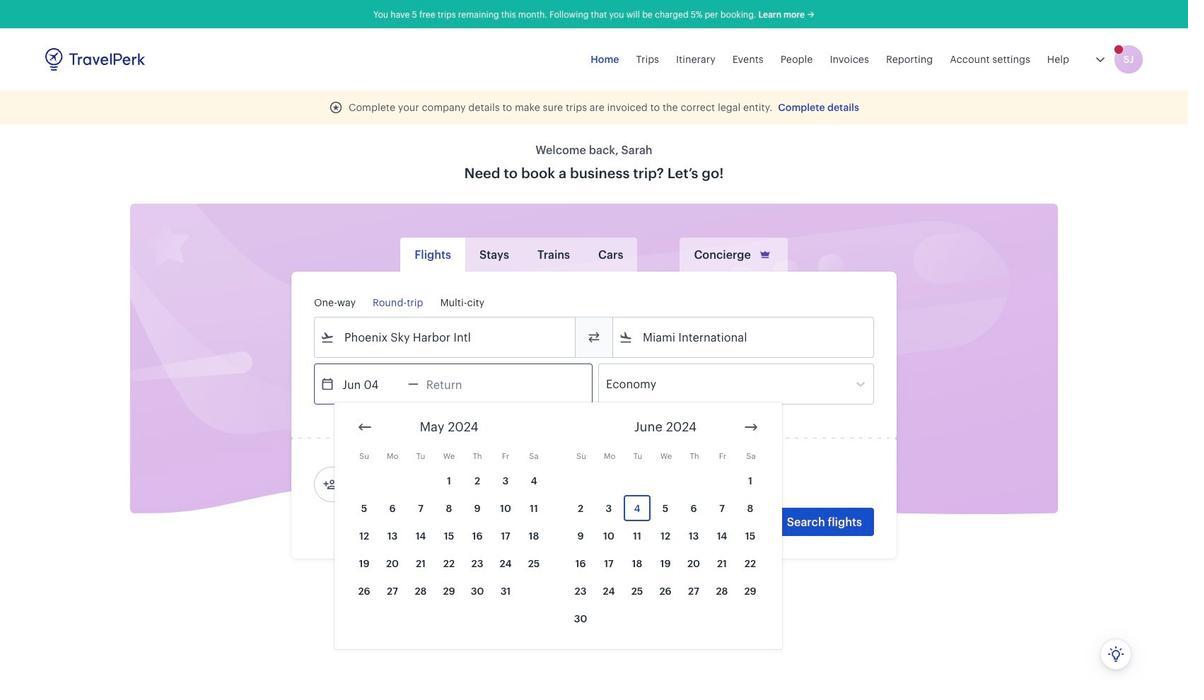 Task type: describe. For each thing, give the bounding box(es) containing it.
To search field
[[633, 326, 855, 349]]

calendar application
[[335, 403, 1188, 649]]

move forward to switch to the next month. image
[[743, 419, 760, 436]]

Add first traveler search field
[[337, 473, 485, 496]]



Task type: locate. For each thing, give the bounding box(es) containing it.
Depart text field
[[335, 364, 408, 404]]

From search field
[[335, 326, 557, 349]]

move backward to switch to the previous month. image
[[357, 419, 373, 436]]

Return text field
[[419, 364, 492, 404]]



Task type: vqa. For each thing, say whether or not it's contained in the screenshot.
the To search field
yes



